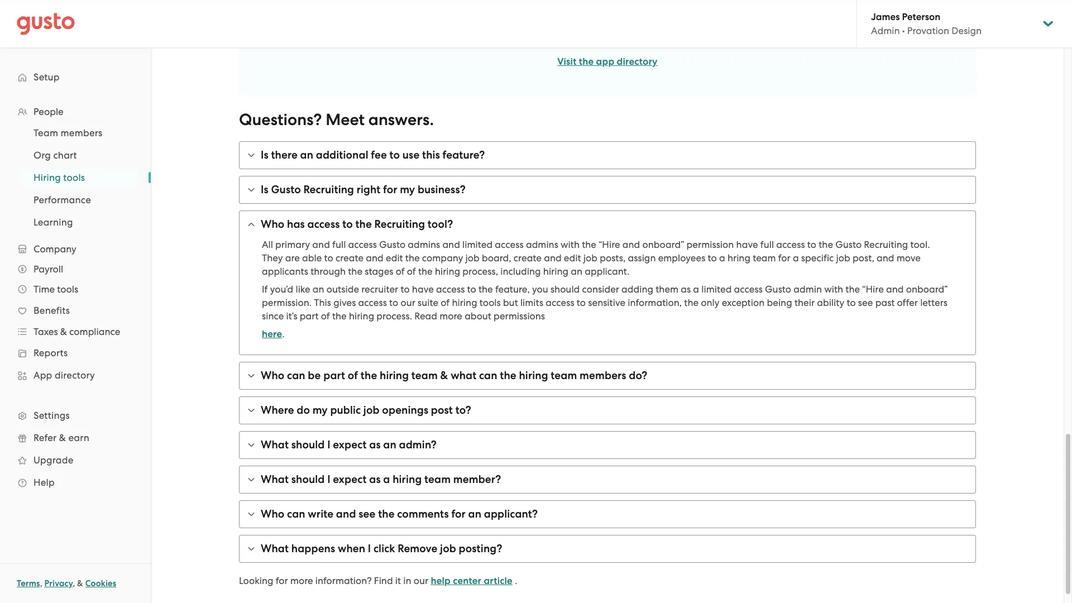 Task type: describe. For each thing, give the bounding box(es) containing it.
1 , from the left
[[40, 579, 42, 589]]

gusto navigation element
[[0, 48, 151, 512]]

what for what should i expect as an admin?
[[261, 439, 289, 451]]

time tools
[[34, 284, 78, 295]]

if
[[262, 284, 268, 295]]

center
[[453, 575, 482, 587]]

applicant?
[[484, 508, 538, 521]]

a left the hring
[[720, 253, 726, 264]]

james
[[871, 11, 900, 23]]

what
[[451, 369, 477, 382]]

are
[[285, 253, 300, 264]]

access inside dropdown button
[[308, 218, 340, 231]]

a inside dropdown button
[[383, 473, 390, 486]]

my inside dropdown button
[[313, 404, 328, 417]]

see inside 'if you'd like an outside recruiter to have access to the feature, you should consider adding them as a limited access gusto admin with the "hire and onboard" permission. this gives access to our suite of hiring tools but limits access to sensitive information, the only exception being their ability to see past offer letters since it's part of the hiring process. read more about permissions'
[[859, 297, 873, 308]]

the up the specific
[[819, 239, 834, 250]]

openings
[[382, 404, 429, 417]]

to down consider
[[577, 297, 586, 308]]

the up outside
[[348, 266, 363, 277]]

& left cookies button
[[77, 579, 83, 589]]

help
[[431, 575, 451, 587]]

job left post,
[[837, 253, 851, 264]]

1 admins from the left
[[408, 239, 440, 250]]

who can be part of the hiring team & what can the hiring team members do?
[[261, 369, 648, 382]]

is gusto recruiting right for my business?
[[261, 183, 466, 196]]

remove
[[398, 542, 438, 555]]

"hire inside 'if you'd like an outside recruiter to have access to the feature, you should consider adding them as a limited access gusto admin with the "hire and onboard" permission. this gives access to our suite of hiring tools but limits access to sensitive information, the only exception being their ability to see past offer letters since it's part of the hiring process. read more about permissions'
[[863, 284, 884, 295]]

team inside the all primary and full access gusto admins and limited access admins with the "hire and onboard" permission have full access to the gusto recruiting tool. they are able to create and edit the company job board, create and edit job posts, assign employees to a hring team for a specific job post, and move applicants through the stages of of the hiring process, including hiring an applicant.
[[753, 253, 776, 264]]

posting?
[[459, 542, 502, 555]]

onboard" inside the all primary and full access gusto admins and limited access admins with the "hire and onboard" permission have full access to the gusto recruiting tool. they are able to create and edit the company job board, create and edit job posts, assign employees to a hring team for a specific job post, and move applicants through the stages of of the hiring process, including hiring an applicant.
[[643, 239, 685, 250]]

questions?
[[239, 110, 322, 130]]

the inside dropdown button
[[356, 218, 372, 231]]

looking for more information? find it in our help center article .
[[239, 575, 518, 587]]

company
[[34, 244, 76, 255]]

company
[[422, 253, 463, 264]]

i for an
[[327, 439, 331, 451]]

team members link
[[20, 123, 140, 143]]

can for who can write and see the comments for an applicant?
[[287, 508, 305, 521]]

gusto up stages
[[379, 239, 406, 250]]

admin
[[871, 25, 900, 36]]

permission
[[687, 239, 734, 250]]

who for who can be part of the hiring team & what can the hiring team members do?
[[261, 369, 285, 382]]

help link
[[11, 473, 140, 493]]

admin
[[794, 284, 822, 295]]

is there an additional fee to use this feature? button
[[240, 142, 976, 169]]

through
[[311, 266, 346, 277]]

recruiting inside is gusto recruiting right for my business? dropdown button
[[304, 183, 354, 196]]

onboard" inside 'if you'd like an outside recruiter to have access to the feature, you should consider adding them as a limited access gusto admin with the "hire and onboard" permission. this gives access to our suite of hiring tools but limits access to sensitive information, the only exception being their ability to see past offer letters since it's part of the hiring process. read more about permissions'
[[906, 284, 948, 295]]

hiring inside dropdown button
[[393, 473, 422, 486]]

part inside dropdown button
[[324, 369, 345, 382]]

i inside what happens when i click remove job posting? dropdown button
[[368, 542, 371, 555]]

job inside what happens when i click remove job posting? dropdown button
[[440, 542, 456, 555]]

where do my public job openings post to?
[[261, 404, 471, 417]]

learning
[[34, 217, 73, 228]]

gusto inside 'if you'd like an outside recruiter to have access to the feature, you should consider adding them as a limited access gusto admin with the "hire and onboard" permission. this gives access to our suite of hiring tools but limits access to sensitive information, the only exception being their ability to see past offer letters since it's part of the hiring process. read more about permissions'
[[765, 284, 792, 295]]

and up you
[[544, 253, 562, 264]]

business?
[[418, 183, 466, 196]]

taxes & compliance button
[[11, 322, 140, 342]]

0 vertical spatial directory
[[617, 56, 658, 68]]

members inside who can be part of the hiring team & what can the hiring team members do? dropdown button
[[580, 369, 627, 382]]

performance
[[34, 194, 91, 206]]

read
[[415, 311, 437, 322]]

upgrade
[[34, 455, 73, 466]]

part inside 'if you'd like an outside recruiter to have access to the feature, you should consider adding them as a limited access gusto admin with the "hire and onboard" permission. this gives access to our suite of hiring tools but limits access to sensitive information, the only exception being their ability to see past offer letters since it's part of the hiring process. read more about permissions'
[[300, 311, 319, 322]]

visit
[[558, 56, 577, 68]]

right
[[357, 183, 381, 196]]

to up process.
[[389, 297, 398, 308]]

to down permission at right top
[[708, 253, 717, 264]]

applicants
[[262, 266, 308, 277]]

fee
[[371, 149, 387, 161]]

here .
[[262, 328, 285, 340]]

expect for an
[[333, 439, 367, 451]]

can for who can be part of the hiring team & what can the hiring team members do?
[[287, 369, 305, 382]]

directory inside gusto navigation 'element'
[[55, 370, 95, 381]]

past
[[876, 297, 895, 308]]

job up the applicant.
[[584, 253, 598, 264]]

there
[[271, 149, 298, 161]]

able
[[302, 253, 322, 264]]

who for who can write and see the comments for an applicant?
[[261, 508, 285, 521]]

limits
[[521, 297, 544, 308]]

public
[[330, 404, 361, 417]]

can right what
[[479, 369, 498, 382]]

click
[[374, 542, 395, 555]]

and up company
[[443, 239, 460, 250]]

and right post,
[[877, 253, 895, 264]]

app
[[596, 56, 615, 68]]

is for is there an additional fee to use this feature?
[[261, 149, 269, 161]]

home image
[[17, 13, 75, 35]]

app directory
[[34, 370, 95, 381]]

more inside 'if you'd like an outside recruiter to have access to the feature, you should consider adding them as a limited access gusto admin with the "hire and onboard" permission. this gives access to our suite of hiring tools but limits access to sensitive information, the only exception being their ability to see past offer letters since it's part of the hiring process. read more about permissions'
[[440, 311, 463, 322]]

expect for a
[[333, 473, 367, 486]]

help
[[34, 477, 55, 488]]

earn
[[68, 432, 89, 444]]

questions? meet answers.
[[239, 110, 434, 130]]

time
[[34, 284, 55, 295]]

reports link
[[11, 343, 140, 363]]

time tools button
[[11, 279, 140, 299]]

2 create from the left
[[514, 253, 542, 264]]

if you'd like an outside recruiter to have access to the feature, you should consider adding them as a limited access gusto admin with the "hire and onboard" permission. this gives access to our suite of hiring tools but limits access to sensitive information, the only exception being their ability to see past offer letters since it's part of the hiring process. read more about permissions
[[262, 284, 948, 322]]

org chart
[[34, 150, 77, 161]]

see inside dropdown button
[[359, 508, 376, 521]]

company button
[[11, 239, 140, 259]]

employees
[[658, 253, 706, 264]]

taxes
[[34, 326, 58, 337]]

who can be part of the hiring team & what can the hiring team members do? button
[[240, 363, 976, 389]]

an inside 'if you'd like an outside recruiter to have access to the feature, you should consider adding them as a limited access gusto admin with the "hire and onboard" permission. this gives access to our suite of hiring tools but limits access to sensitive information, the only exception being their ability to see past offer letters since it's part of the hiring process. read more about permissions'
[[313, 284, 324, 295]]

for inside dropdown button
[[452, 508, 466, 521]]

permission.
[[262, 297, 312, 308]]

and up the able
[[312, 239, 330, 250]]

here
[[262, 328, 282, 340]]

the right what
[[500, 369, 517, 382]]

adding
[[622, 284, 654, 295]]

team
[[34, 127, 58, 139]]

do?
[[629, 369, 648, 382]]

do
[[297, 404, 310, 417]]

hiring tools link
[[20, 168, 140, 188]]

their
[[795, 297, 815, 308]]

a left the specific
[[793, 253, 799, 264]]

access up suite
[[436, 284, 465, 295]]

people button
[[11, 102, 140, 122]]

write
[[308, 508, 334, 521]]

for inside the all primary and full access gusto admins and limited access admins with the "hire and onboard" permission have full access to the gusto recruiting tool. they are able to create and edit the company job board, create and edit job posts, assign employees to a hring team for a specific job post, and move applicants through the stages of of the hiring process, including hiring an applicant.
[[779, 253, 791, 264]]

visit the app directory
[[558, 56, 658, 68]]

peterson
[[903, 11, 941, 23]]

to up through
[[324, 253, 333, 264]]

to down process,
[[467, 284, 476, 295]]

meet
[[326, 110, 365, 130]]

the down process,
[[479, 284, 493, 295]]

to inside dropdown button
[[343, 218, 353, 231]]

job up process,
[[466, 253, 480, 264]]

2 , from the left
[[73, 579, 75, 589]]

tools for time tools
[[57, 284, 78, 295]]

ability
[[817, 297, 845, 308]]

. inside looking for more information? find it in our help center article .
[[515, 575, 518, 587]]

and up assign
[[623, 239, 640, 250]]

process,
[[463, 266, 498, 277]]

sensitive
[[588, 297, 626, 308]]

you
[[532, 284, 548, 295]]

learning link
[[20, 212, 140, 232]]

where
[[261, 404, 294, 417]]

access down recruiter
[[358, 297, 387, 308]]

access down who has access to the recruiting tool? at the left of page
[[348, 239, 377, 250]]

admin?
[[399, 439, 437, 451]]

2 edit from the left
[[564, 253, 581, 264]]

answers.
[[369, 110, 434, 130]]

settings link
[[11, 406, 140, 426]]

i for a
[[327, 473, 331, 486]]

use
[[403, 149, 420, 161]]

refer
[[34, 432, 57, 444]]

2 full from the left
[[761, 239, 774, 250]]

as for admin?
[[369, 439, 381, 451]]

and inside dropdown button
[[336, 508, 356, 521]]

our inside looking for more information? find it in our help center article .
[[414, 575, 429, 587]]

post
[[431, 404, 453, 417]]



Task type: locate. For each thing, give the bounding box(es) containing it.
part
[[300, 311, 319, 322], [324, 369, 345, 382]]

1 horizontal spatial edit
[[564, 253, 581, 264]]

job right the remove
[[440, 542, 456, 555]]

access up the specific
[[777, 239, 805, 250]]

with inside 'if you'd like an outside recruiter to have access to the feature, you should consider adding them as a limited access gusto admin with the "hire and onboard" permission. this gives access to our suite of hiring tools but limits access to sensitive information, the only exception being their ability to see past offer letters since it's part of the hiring process. read more about permissions'
[[825, 284, 844, 295]]

when
[[338, 542, 365, 555]]

. inside here .
[[282, 328, 285, 340]]

2 who from the top
[[261, 369, 285, 382]]

1 vertical spatial have
[[412, 284, 434, 295]]

the up where do my public job openings post to?
[[361, 369, 377, 382]]

0 horizontal spatial see
[[359, 508, 376, 521]]

0 vertical spatial expect
[[333, 439, 367, 451]]

who inside who can write and see the comments for an applicant? dropdown button
[[261, 508, 285, 521]]

0 horizontal spatial have
[[412, 284, 434, 295]]

1 horizontal spatial see
[[859, 297, 873, 308]]

who for who has access to the recruiting tool?
[[261, 218, 285, 231]]

1 horizontal spatial have
[[737, 239, 758, 250]]

recruiting up post,
[[864, 239, 909, 250]]

gusto up being
[[765, 284, 792, 295]]

payroll button
[[11, 259, 140, 279]]

suite
[[418, 297, 439, 308]]

& left earn
[[59, 432, 66, 444]]

edit
[[386, 253, 403, 264], [564, 253, 581, 264]]

0 vertical spatial more
[[440, 311, 463, 322]]

i inside what should i expect as a hiring team member? dropdown button
[[327, 473, 331, 486]]

the down post,
[[846, 284, 860, 295]]

0 vertical spatial my
[[400, 183, 415, 196]]

1 horizontal spatial .
[[515, 575, 518, 587]]

with
[[561, 239, 580, 250], [825, 284, 844, 295]]

list containing team members
[[0, 122, 151, 234]]

hiring
[[34, 172, 61, 183]]

0 horizontal spatial .
[[282, 328, 285, 340]]

for left the specific
[[779, 253, 791, 264]]

should up 'write'
[[291, 473, 325, 486]]

0 vertical spatial what
[[261, 439, 289, 451]]

tool?
[[428, 218, 453, 231]]

1 vertical spatial i
[[327, 473, 331, 486]]

1 vertical spatial .
[[515, 575, 518, 587]]

1 horizontal spatial onboard"
[[906, 284, 948, 295]]

more inside looking for more information? find it in our help center article .
[[290, 575, 313, 587]]

members left do?
[[580, 369, 627, 382]]

this
[[422, 149, 440, 161]]

1 vertical spatial my
[[313, 404, 328, 417]]

our up process.
[[401, 297, 416, 308]]

design
[[952, 25, 982, 36]]

i up 'write'
[[327, 473, 331, 486]]

0 vertical spatial our
[[401, 297, 416, 308]]

1 horizontal spatial more
[[440, 311, 463, 322]]

as for hiring
[[369, 473, 381, 486]]

as up who can write and see the comments for an applicant?
[[369, 473, 381, 486]]

james peterson admin • provation design
[[871, 11, 982, 36]]

is gusto recruiting right for my business? button
[[240, 177, 976, 203]]

more
[[440, 311, 463, 322], [290, 575, 313, 587]]

1 vertical spatial more
[[290, 575, 313, 587]]

and up stages
[[366, 253, 384, 264]]

my right do
[[313, 404, 328, 417]]

2 vertical spatial who
[[261, 508, 285, 521]]

0 horizontal spatial admins
[[408, 239, 440, 250]]

as inside what should i expect as an admin? dropdown button
[[369, 439, 381, 451]]

should right you
[[551, 284, 580, 295]]

0 vertical spatial i
[[327, 439, 331, 451]]

of
[[396, 266, 405, 277], [407, 266, 416, 277], [441, 297, 450, 308], [321, 311, 330, 322], [348, 369, 358, 382]]

1 vertical spatial tools
[[57, 284, 78, 295]]

is for is gusto recruiting right for my business?
[[261, 183, 269, 196]]

board,
[[482, 253, 512, 264]]

benefits
[[34, 305, 70, 316]]

& inside dropdown button
[[441, 369, 448, 382]]

2 vertical spatial tools
[[480, 297, 501, 308]]

is inside dropdown button
[[261, 149, 269, 161]]

edit up stages
[[386, 253, 403, 264]]

directory
[[617, 56, 658, 68], [55, 370, 95, 381]]

2 vertical spatial recruiting
[[864, 239, 909, 250]]

the
[[579, 56, 594, 68], [356, 218, 372, 231], [582, 239, 597, 250], [819, 239, 834, 250], [405, 253, 420, 264], [348, 266, 363, 277], [418, 266, 433, 277], [479, 284, 493, 295], [846, 284, 860, 295], [685, 297, 699, 308], [332, 311, 347, 322], [361, 369, 377, 382], [500, 369, 517, 382], [378, 508, 395, 521]]

1 horizontal spatial with
[[825, 284, 844, 295]]

to right fee
[[390, 149, 400, 161]]

who inside who has access to the recruiting tool? dropdown button
[[261, 218, 285, 231]]

to inside dropdown button
[[390, 149, 400, 161]]

0 horizontal spatial my
[[313, 404, 328, 417]]

2 admins from the left
[[526, 239, 559, 250]]

0 vertical spatial is
[[261, 149, 269, 161]]

compliance
[[69, 326, 120, 337]]

help center article link
[[431, 575, 513, 587]]

0 horizontal spatial members
[[61, 127, 102, 139]]

should for what should i expect as a hiring team member?
[[291, 473, 325, 486]]

limited inside 'if you'd like an outside recruiter to have access to the feature, you should consider adding them as a limited access gusto admin with the "hire and onboard" permission. this gives access to our suite of hiring tools but limits access to sensitive information, the only exception being their ability to see past offer letters since it's part of the hiring process. read more about permissions'
[[702, 284, 732, 295]]

1 horizontal spatial full
[[761, 239, 774, 250]]

1 what from the top
[[261, 439, 289, 451]]

more down happens
[[290, 575, 313, 587]]

and right 'write'
[[336, 508, 356, 521]]

0 horizontal spatial limited
[[463, 239, 493, 250]]

1 vertical spatial limited
[[702, 284, 732, 295]]

0 vertical spatial have
[[737, 239, 758, 250]]

i left "click"
[[368, 542, 371, 555]]

1 is from the top
[[261, 149, 269, 161]]

2 expect from the top
[[333, 473, 367, 486]]

move
[[897, 253, 921, 264]]

and inside 'if you'd like an outside recruiter to have access to the feature, you should consider adding them as a limited access gusto admin with the "hire and onboard" permission. this gives access to our suite of hiring tools but limits access to sensitive information, the only exception being their ability to see past offer letters since it's part of the hiring process. read more about permissions'
[[887, 284, 904, 295]]

& inside dropdown button
[[60, 326, 67, 337]]

consider
[[582, 284, 619, 295]]

the down "is gusto recruiting right for my business?"
[[356, 218, 372, 231]]

1 vertical spatial recruiting
[[375, 218, 425, 231]]

expect down what should i expect as an admin?
[[333, 473, 367, 486]]

what happens when i click remove job posting?
[[261, 542, 502, 555]]

1 list from the top
[[0, 102, 151, 494]]

cookies
[[85, 579, 116, 589]]

provation
[[908, 25, 950, 36]]

terms , privacy , & cookies
[[17, 579, 116, 589]]

create up through
[[336, 253, 364, 264]]

an up consider
[[571, 266, 583, 277]]

0 horizontal spatial ,
[[40, 579, 42, 589]]

2 vertical spatial as
[[369, 473, 381, 486]]

what should i expect as an admin? button
[[240, 432, 976, 459]]

list
[[0, 102, 151, 494], [0, 122, 151, 234]]

privacy
[[44, 579, 73, 589]]

1 vertical spatial our
[[414, 575, 429, 587]]

specific
[[802, 253, 834, 264]]

an
[[300, 149, 313, 161], [571, 266, 583, 277], [313, 284, 324, 295], [383, 439, 397, 451], [468, 508, 482, 521]]

gusto inside dropdown button
[[271, 183, 301, 196]]

1 vertical spatial part
[[324, 369, 345, 382]]

1 vertical spatial is
[[261, 183, 269, 196]]

0 vertical spatial as
[[681, 284, 691, 295]]

1 vertical spatial with
[[825, 284, 844, 295]]

1 vertical spatial members
[[580, 369, 627, 382]]

my inside dropdown button
[[400, 183, 415, 196]]

1 vertical spatial directory
[[55, 370, 95, 381]]

settings
[[34, 410, 70, 421]]

admins up company
[[408, 239, 440, 250]]

what
[[261, 439, 289, 451], [261, 473, 289, 486], [261, 542, 289, 555]]

0 vertical spatial .
[[282, 328, 285, 340]]

1 edit from the left
[[386, 253, 403, 264]]

gusto up post,
[[836, 239, 862, 250]]

0 horizontal spatial recruiting
[[304, 183, 354, 196]]

since
[[262, 311, 284, 322]]

tools inside dropdown button
[[57, 284, 78, 295]]

directory down reports link
[[55, 370, 95, 381]]

to down "is gusto recruiting right for my business?"
[[343, 218, 353, 231]]

expect
[[333, 439, 367, 451], [333, 473, 367, 486]]

is left there
[[261, 149, 269, 161]]

1 full from the left
[[332, 239, 346, 250]]

1 vertical spatial as
[[369, 439, 381, 451]]

i inside what should i expect as an admin? dropdown button
[[327, 439, 331, 451]]

to right recruiter
[[401, 284, 410, 295]]

what for what happens when i click remove job posting?
[[261, 542, 289, 555]]

2 vertical spatial should
[[291, 473, 325, 486]]

& left what
[[441, 369, 448, 382]]

0 vertical spatial limited
[[463, 239, 493, 250]]

an left admin?
[[383, 439, 397, 451]]

2 horizontal spatial recruiting
[[864, 239, 909, 250]]

0 vertical spatial should
[[551, 284, 580, 295]]

2 is from the top
[[261, 183, 269, 196]]

0 horizontal spatial directory
[[55, 370, 95, 381]]

have inside 'if you'd like an outside recruiter to have access to the feature, you should consider adding them as a limited access gusto admin with the "hire and onboard" permission. this gives access to our suite of hiring tools but limits access to sensitive information, the only exception being their ability to see past offer letters since it's part of the hiring process. read more about permissions'
[[412, 284, 434, 295]]

2 vertical spatial what
[[261, 542, 289, 555]]

0 vertical spatial with
[[561, 239, 580, 250]]

comments
[[397, 508, 449, 521]]

an inside dropdown button
[[300, 149, 313, 161]]

about
[[465, 311, 492, 322]]

1 vertical spatial what
[[261, 473, 289, 486]]

3 what from the top
[[261, 542, 289, 555]]

edit left posts,
[[564, 253, 581, 264]]

an inside the all primary and full access gusto admins and limited access admins with the "hire and onboard" permission have full access to the gusto recruiting tool. they are able to create and edit the company job board, create and edit job posts, assign employees to a hring team for a specific job post, and move applicants through the stages of of the hiring process, including hiring an applicant.
[[571, 266, 583, 277]]

admins up including
[[526, 239, 559, 250]]

0 vertical spatial see
[[859, 297, 873, 308]]

tool.
[[911, 239, 930, 250]]

0 horizontal spatial onboard"
[[643, 239, 685, 250]]

1 vertical spatial expect
[[333, 473, 367, 486]]

app directory link
[[11, 365, 140, 385]]

is
[[261, 149, 269, 161], [261, 183, 269, 196]]

0 horizontal spatial part
[[300, 311, 319, 322]]

expect down public
[[333, 439, 367, 451]]

access up 'exception'
[[734, 284, 763, 295]]

here link
[[262, 328, 282, 340]]

0 horizontal spatial with
[[561, 239, 580, 250]]

1 vertical spatial who
[[261, 369, 285, 382]]

create up including
[[514, 253, 542, 264]]

gusto down there
[[271, 183, 301, 196]]

to right ability
[[847, 297, 856, 308]]

can inside dropdown button
[[287, 508, 305, 521]]

a inside 'if you'd like an outside recruiter to have access to the feature, you should consider adding them as a limited access gusto admin with the "hire and onboard" permission. this gives access to our suite of hiring tools but limits access to sensitive information, the only exception being their ability to see past offer letters since it's part of the hiring process. read more about permissions'
[[693, 284, 699, 295]]

should down do
[[291, 439, 325, 451]]

list containing people
[[0, 102, 151, 494]]

1 horizontal spatial limited
[[702, 284, 732, 295]]

0 horizontal spatial edit
[[386, 253, 403, 264]]

limited inside the all primary and full access gusto admins and limited access admins with the "hire and onboard" permission have full access to the gusto recruiting tool. they are able to create and edit the company job board, create and edit job posts, assign employees to a hring team for a specific job post, and move applicants through the stages of of the hiring process, including hiring an applicant.
[[463, 239, 493, 250]]

who up all
[[261, 218, 285, 231]]

tools inside 'if you'd like an outside recruiter to have access to the feature, you should consider adding them as a limited access gusto admin with the "hire and onboard" permission. this gives access to our suite of hiring tools but limits access to sensitive information, the only exception being their ability to see past offer letters since it's part of the hiring process. read more about permissions'
[[480, 297, 501, 308]]

"hire up past
[[863, 284, 884, 295]]

the left app
[[579, 56, 594, 68]]

can left 'write'
[[287, 508, 305, 521]]

1 who from the top
[[261, 218, 285, 231]]

as inside what should i expect as a hiring team member? dropdown button
[[369, 473, 381, 486]]

onboard" up employees
[[643, 239, 685, 250]]

0 vertical spatial "hire
[[599, 239, 620, 250]]

for right comments
[[452, 508, 466, 521]]

0 vertical spatial recruiting
[[304, 183, 354, 196]]

see left past
[[859, 297, 873, 308]]

in
[[404, 575, 412, 587]]

they
[[262, 253, 283, 264]]

1 vertical spatial "hire
[[863, 284, 884, 295]]

1 horizontal spatial admins
[[526, 239, 559, 250]]

a right them at the right of the page
[[693, 284, 699, 295]]

access right has
[[308, 218, 340, 231]]

1 horizontal spatial my
[[400, 183, 415, 196]]

for inside looking for more information? find it in our help center article .
[[276, 575, 288, 587]]

1 horizontal spatial part
[[324, 369, 345, 382]]

tools up performance link
[[63, 172, 85, 183]]

recruiting inside the all primary and full access gusto admins and limited access admins with the "hire and onboard" permission have full access to the gusto recruiting tool. they are able to create and edit the company job board, create and edit job posts, assign employees to a hring team for a specific job post, and move applicants through the stages of of the hiring process, including hiring an applicant.
[[864, 239, 909, 250]]

should inside 'if you'd like an outside recruiter to have access to the feature, you should consider adding them as a limited access gusto admin with the "hire and onboard" permission. this gives access to our suite of hiring tools but limits access to sensitive information, the only exception being their ability to see past offer letters since it's part of the hiring process. read more about permissions'
[[551, 284, 580, 295]]

job inside where do my public job openings post to? dropdown button
[[364, 404, 380, 417]]

0 vertical spatial part
[[300, 311, 319, 322]]

benefits link
[[11, 301, 140, 321]]

it
[[395, 575, 401, 587]]

0 horizontal spatial "hire
[[599, 239, 620, 250]]

1 vertical spatial onboard"
[[906, 284, 948, 295]]

tools up about
[[480, 297, 501, 308]]

our right in
[[414, 575, 429, 587]]

2 vertical spatial i
[[368, 542, 371, 555]]

the inside dropdown button
[[378, 508, 395, 521]]

see down the what should i expect as a hiring team member?
[[359, 508, 376, 521]]

0 vertical spatial who
[[261, 218, 285, 231]]

0 vertical spatial onboard"
[[643, 239, 685, 250]]

for inside dropdown button
[[383, 183, 398, 196]]

1 create from the left
[[336, 253, 364, 264]]

team inside dropdown button
[[425, 473, 451, 486]]

upgrade link
[[11, 450, 140, 470]]

what should i expect as a hiring team member? button
[[240, 466, 976, 493]]

access down you
[[546, 297, 575, 308]]

with down who has access to the recruiting tool? dropdown button
[[561, 239, 580, 250]]

the down gives
[[332, 311, 347, 322]]

access up board,
[[495, 239, 524, 250]]

visit the app directory link
[[558, 56, 658, 68]]

have inside the all primary and full access gusto admins and limited access admins with the "hire and onboard" permission have full access to the gusto recruiting tool. they are able to create and edit the company job board, create and edit job posts, assign employees to a hring team for a specific job post, and move applicants through the stages of of the hiring process, including hiring an applicant.
[[737, 239, 758, 250]]

0 horizontal spatial more
[[290, 575, 313, 587]]

what for what should i expect as a hiring team member?
[[261, 473, 289, 486]]

reports
[[34, 347, 68, 359]]

our inside 'if you'd like an outside recruiter to have access to the feature, you should consider adding them as a limited access gusto admin with the "hire and onboard" permission. this gives access to our suite of hiring tools but limits access to sensitive information, the only exception being their ability to see past offer letters since it's part of the hiring process. read more about permissions'
[[401, 297, 416, 308]]

1 horizontal spatial directory
[[617, 56, 658, 68]]

directory right app
[[617, 56, 658, 68]]

have up the hring
[[737, 239, 758, 250]]

onboard" up letters
[[906, 284, 948, 295]]

1 horizontal spatial ,
[[73, 579, 75, 589]]

part right the it's
[[300, 311, 319, 322]]

only
[[701, 297, 720, 308]]

with inside the all primary and full access gusto admins and limited access admins with the "hire and onboard" permission have full access to the gusto recruiting tool. they are able to create and edit the company job board, create and edit job posts, assign employees to a hring team for a specific job post, and move applicants through the stages of of the hiring process, including hiring an applicant.
[[561, 239, 580, 250]]

cookies button
[[85, 577, 116, 590]]

setup
[[34, 72, 60, 83]]

0 vertical spatial members
[[61, 127, 102, 139]]

0 horizontal spatial full
[[332, 239, 346, 250]]

who inside who can be part of the hiring team & what can the hiring team members do? dropdown button
[[261, 369, 285, 382]]

"hire inside the all primary and full access gusto admins and limited access admins with the "hire and onboard" permission have full access to the gusto recruiting tool. they are able to create and edit the company job board, create and edit job posts, assign employees to a hring team for a specific job post, and move applicants through the stages of of the hiring process, including hiring an applicant.
[[599, 239, 620, 250]]

1 horizontal spatial recruiting
[[375, 218, 425, 231]]

the down who has access to the recruiting tool? dropdown button
[[582, 239, 597, 250]]

being
[[767, 297, 793, 308]]

performance link
[[20, 190, 140, 210]]

the left only in the right of the page
[[685, 297, 699, 308]]

payroll
[[34, 264, 63, 275]]

exception
[[722, 297, 765, 308]]

, left privacy on the bottom of page
[[40, 579, 42, 589]]

has
[[287, 218, 305, 231]]

have up suite
[[412, 284, 434, 295]]

gives
[[334, 297, 356, 308]]

to up the specific
[[808, 239, 817, 250]]

an up "this"
[[313, 284, 324, 295]]

1 vertical spatial should
[[291, 439, 325, 451]]

admins
[[408, 239, 440, 250], [526, 239, 559, 250]]

of inside dropdown button
[[348, 369, 358, 382]]

with up ability
[[825, 284, 844, 295]]

assign
[[628, 253, 656, 264]]

1 expect from the top
[[333, 439, 367, 451]]

an down member?
[[468, 508, 482, 521]]

should for what should i expect as an admin?
[[291, 439, 325, 451]]

1 horizontal spatial members
[[580, 369, 627, 382]]

1 horizontal spatial "hire
[[863, 284, 884, 295]]

recruiting inside who has access to the recruiting tool? dropdown button
[[375, 218, 425, 231]]

my left business? on the left top of the page
[[400, 183, 415, 196]]

limited up board,
[[463, 239, 493, 250]]

3 who from the top
[[261, 508, 285, 521]]

1 vertical spatial see
[[359, 508, 376, 521]]

the left company
[[405, 253, 420, 264]]

the down company
[[418, 266, 433, 277]]

an right there
[[300, 149, 313, 161]]

2 list from the top
[[0, 122, 151, 234]]

as right them at the right of the page
[[681, 284, 691, 295]]

team
[[753, 253, 776, 264], [412, 369, 438, 382], [551, 369, 577, 382], [425, 473, 451, 486]]

and up past
[[887, 284, 904, 295]]

letters
[[921, 297, 948, 308]]

posts,
[[600, 253, 626, 264]]

tools for hiring tools
[[63, 172, 85, 183]]

looking
[[239, 575, 274, 587]]

all primary and full access gusto admins and limited access admins with the "hire and onboard" permission have full access to the gusto recruiting tool. they are able to create and edit the company job board, create and edit job posts, assign employees to a hring team for a specific job post, and move applicants through the stages of of the hiring process, including hiring an applicant.
[[262, 239, 930, 277]]

create
[[336, 253, 364, 264], [514, 253, 542, 264]]

2 what from the top
[[261, 473, 289, 486]]

but
[[503, 297, 518, 308]]

&
[[60, 326, 67, 337], [441, 369, 448, 382], [59, 432, 66, 444], [77, 579, 83, 589]]

1 horizontal spatial create
[[514, 253, 542, 264]]

what inside dropdown button
[[261, 542, 289, 555]]

members inside team members 'link'
[[61, 127, 102, 139]]

, left cookies button
[[73, 579, 75, 589]]

offer
[[898, 297, 918, 308]]

for right looking
[[276, 575, 288, 587]]

0 vertical spatial tools
[[63, 172, 85, 183]]

who can write and see the comments for an applicant? button
[[240, 501, 976, 528]]

part right be
[[324, 369, 345, 382]]

job right public
[[364, 404, 380, 417]]

is inside dropdown button
[[261, 183, 269, 196]]

0 horizontal spatial create
[[336, 253, 364, 264]]

should
[[551, 284, 580, 295], [291, 439, 325, 451], [291, 473, 325, 486]]

as inside 'if you'd like an outside recruiter to have access to the feature, you should consider adding them as a limited access gusto admin with the "hire and onboard" permission. this gives access to our suite of hiring tools but limits access to sensitive information, the only exception being their ability to see past offer letters since it's part of the hiring process. read more about permissions'
[[681, 284, 691, 295]]



Task type: vqa. For each thing, say whether or not it's contained in the screenshot.
Turtle to the top
no



